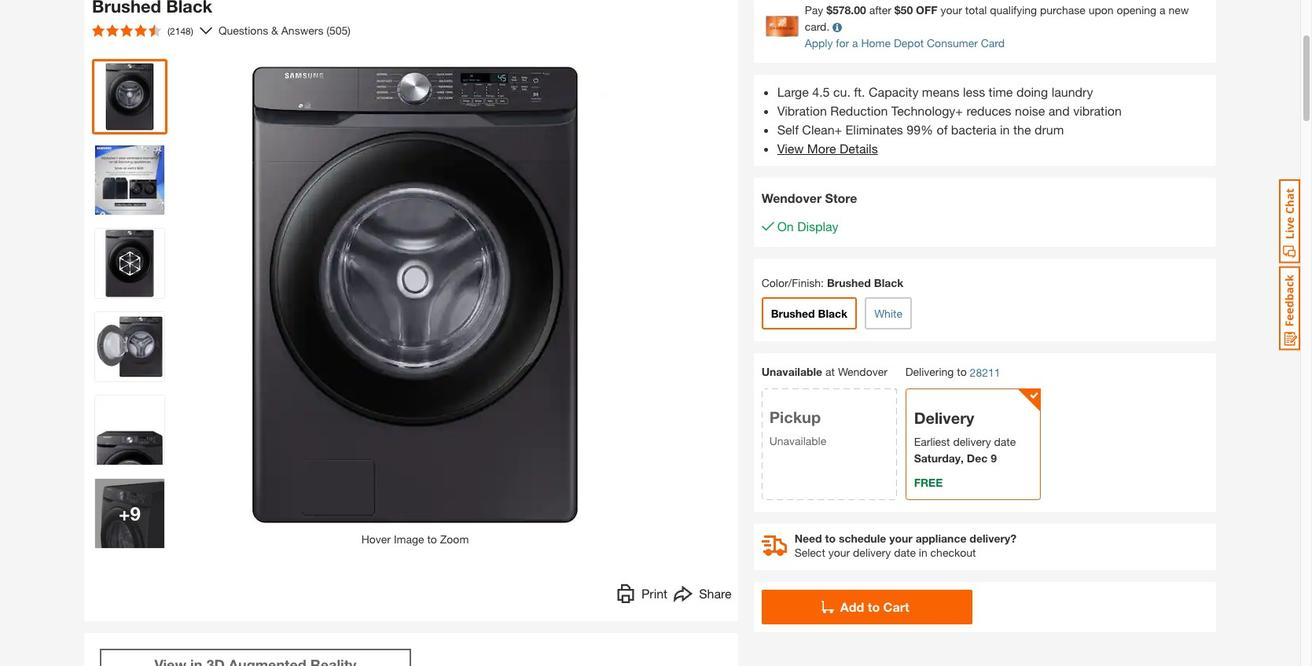 Task type: describe. For each thing, give the bounding box(es) containing it.
(2148)
[[167, 25, 193, 37]]

pickup unavailable
[[770, 408, 827, 447]]

delivery inside delivery earliest delivery date saturday, dec 9
[[953, 435, 991, 448]]

delivery earliest delivery date saturday, dec 9
[[914, 409, 1016, 465]]

depot
[[894, 36, 924, 49]]

color/finish : brushed black
[[762, 276, 904, 289]]

date inside delivery earliest delivery date saturday, dec 9
[[994, 435, 1016, 448]]

print
[[642, 585, 668, 600]]

select
[[795, 546, 826, 559]]

a inside your total qualifying purchase upon opening a new card.
[[1160, 3, 1166, 16]]

drum
[[1035, 122, 1064, 137]]

+
[[119, 502, 130, 524]]

apply for a home depot consumer card link
[[805, 36, 1005, 49]]

earliest
[[914, 435, 950, 448]]

to inside button
[[427, 532, 437, 545]]

saturday,
[[914, 451, 964, 465]]

cart
[[884, 599, 909, 614]]

less
[[963, 84, 985, 99]]

wendover store
[[762, 190, 858, 205]]

bacteria
[[951, 122, 997, 137]]

questions
[[219, 24, 268, 37]]

1 vertical spatial unavailable
[[770, 434, 827, 447]]

add to cart
[[840, 599, 909, 614]]

brushed inside button
[[771, 307, 815, 320]]

28211 link
[[970, 364, 1001, 380]]

&
[[271, 24, 278, 37]]

delivery inside need to schedule your appliance delivery? select your delivery date in checkout
[[853, 546, 891, 559]]

vibration
[[777, 103, 827, 118]]

eliminates
[[846, 122, 903, 137]]

to for delivering
[[957, 365, 967, 378]]

time
[[989, 84, 1013, 99]]

0 horizontal spatial wendover
[[762, 190, 822, 205]]

answers
[[281, 24, 324, 37]]

(2148) button
[[86, 18, 200, 43]]

1 horizontal spatial your
[[890, 531, 913, 545]]

apply now image
[[766, 16, 805, 37]]

1 $ from the left
[[827, 3, 833, 16]]

brushed black samsung front load washers wf45t6000av 40.2 image
[[95, 312, 164, 381]]

share
[[699, 585, 732, 600]]

self
[[777, 122, 799, 137]]

4.5 stars image
[[92, 24, 161, 37]]

brushed black samsung front load washers wf45t6000av 1d.3 image
[[95, 395, 164, 464]]

card.
[[805, 20, 830, 33]]

add to cart button
[[762, 590, 972, 624]]

578.00
[[833, 3, 866, 16]]

capacity
[[869, 84, 919, 99]]

delivering
[[906, 365, 954, 378]]

vibration
[[1074, 103, 1122, 118]]

checkout
[[931, 546, 976, 559]]

info image
[[833, 23, 842, 32]]

need to schedule your appliance delivery? select your delivery date in checkout
[[795, 531, 1017, 559]]

ft.
[[854, 84, 865, 99]]

brushed black samsung front load washers wf45t6000av 66.4 image
[[95, 479, 164, 548]]

consumer
[[927, 36, 978, 49]]

white
[[875, 307, 903, 320]]

means
[[922, 84, 960, 99]]

large
[[777, 84, 809, 99]]

share button
[[674, 584, 732, 607]]

0 vertical spatial unavailable
[[762, 365, 823, 378]]

delivering to 28211
[[906, 365, 1001, 379]]

to for add
[[868, 599, 880, 614]]

black inside button
[[818, 307, 848, 320]]

dec
[[967, 451, 988, 465]]

and
[[1049, 103, 1070, 118]]

zoom
[[440, 532, 469, 545]]

unavailable at wendover
[[762, 365, 888, 378]]

(505)
[[327, 24, 351, 37]]

pay $ 578.00 after $ 50 off
[[805, 3, 938, 16]]

qualifying
[[990, 3, 1037, 16]]

view more details link
[[777, 141, 878, 156]]



Task type: vqa. For each thing, say whether or not it's contained in the screenshot.
date in the Need to schedule your appliance delivery? Select your delivery date in checkout
yes



Task type: locate. For each thing, give the bounding box(es) containing it.
for
[[836, 36, 849, 49]]

white button
[[865, 297, 912, 329]]

opening
[[1117, 3, 1157, 16]]

0 vertical spatial a
[[1160, 3, 1166, 16]]

pickup
[[770, 408, 821, 426]]

your total qualifying purchase upon opening a new card.
[[805, 3, 1189, 33]]

schedule
[[839, 531, 887, 545]]

to right 'add'
[[868, 599, 880, 614]]

reduction
[[831, 103, 888, 118]]

delivery
[[914, 409, 975, 427]]

$
[[827, 3, 833, 16], [895, 3, 901, 16]]

brushed black button
[[762, 297, 857, 329]]

1 vertical spatial date
[[894, 546, 916, 559]]

9
[[991, 451, 997, 465], [130, 502, 141, 524]]

1 horizontal spatial $
[[895, 3, 901, 16]]

in inside large 4.5 cu. ft. capacity means less time doing laundry vibration reduction technology+ reduces noise and vibration self clean+ eliminates 99% of bacteria in the drum view more details
[[1000, 122, 1010, 137]]

date
[[994, 435, 1016, 448], [894, 546, 916, 559]]

doing
[[1017, 84, 1048, 99]]

hover image to zoom
[[361, 532, 469, 545]]

feedback link image
[[1279, 266, 1301, 351]]

1 vertical spatial wendover
[[838, 365, 888, 378]]

off
[[916, 3, 938, 16]]

brushed black samsung front load washers wf45t6000av 64.0 image
[[95, 62, 164, 131]]

$ right the after
[[895, 3, 901, 16]]

1 vertical spatial delivery
[[853, 546, 891, 559]]

store
[[825, 190, 858, 205]]

brushed black
[[771, 307, 848, 320]]

your right the schedule
[[890, 531, 913, 545]]

1 horizontal spatial 9
[[991, 451, 997, 465]]

0 horizontal spatial black
[[818, 307, 848, 320]]

1 vertical spatial black
[[818, 307, 848, 320]]

total
[[966, 3, 987, 16]]

0 horizontal spatial a
[[852, 36, 858, 49]]

home
[[861, 36, 891, 49]]

0 horizontal spatial date
[[894, 546, 916, 559]]

clean+
[[802, 122, 842, 137]]

brushed black samsung front load washers wf45t6000av e1.1 image
[[95, 145, 164, 214]]

1 horizontal spatial date
[[994, 435, 1016, 448]]

2 $ from the left
[[895, 3, 901, 16]]

upon
[[1089, 3, 1114, 16]]

wendover right 'at'
[[838, 365, 888, 378]]

0 vertical spatial 9
[[991, 451, 997, 465]]

black up white button
[[874, 276, 904, 289]]

noise
[[1015, 103, 1045, 118]]

4.5
[[813, 84, 830, 99]]

0 vertical spatial black
[[874, 276, 904, 289]]

2 horizontal spatial your
[[941, 3, 962, 16]]

details
[[840, 141, 878, 156]]

1 horizontal spatial in
[[1000, 122, 1010, 137]]

card
[[981, 36, 1005, 49]]

to inside delivering to 28211
[[957, 365, 967, 378]]

technology+
[[892, 103, 963, 118]]

0 vertical spatial date
[[994, 435, 1016, 448]]

to left 28211 link
[[957, 365, 967, 378]]

1 horizontal spatial delivery
[[953, 435, 991, 448]]

1 vertical spatial brushed
[[771, 307, 815, 320]]

live chat image
[[1279, 179, 1301, 263]]

new
[[1169, 3, 1189, 16]]

display
[[798, 219, 839, 233]]

in left the
[[1000, 122, 1010, 137]]

hover
[[361, 532, 391, 545]]

more
[[808, 141, 836, 156]]

a
[[1160, 3, 1166, 16], [852, 36, 858, 49]]

unavailable
[[762, 365, 823, 378], [770, 434, 827, 447]]

1 vertical spatial in
[[919, 546, 928, 559]]

date down appliance
[[894, 546, 916, 559]]

0 vertical spatial in
[[1000, 122, 1010, 137]]

at
[[826, 365, 835, 378]]

0 vertical spatial brushed
[[827, 276, 871, 289]]

a left 'new'
[[1160, 3, 1166, 16]]

appliance
[[916, 531, 967, 545]]

0 vertical spatial your
[[941, 3, 962, 16]]

add
[[840, 599, 864, 614]]

purchase
[[1040, 3, 1086, 16]]

date inside need to schedule your appliance delivery? select your delivery date in checkout
[[894, 546, 916, 559]]

unavailable down pickup
[[770, 434, 827, 447]]

$ right pay
[[827, 3, 833, 16]]

0 horizontal spatial 9
[[130, 502, 141, 524]]

on display
[[777, 219, 839, 233]]

99%
[[907, 122, 933, 137]]

delivery?
[[970, 531, 1017, 545]]

1 horizontal spatial a
[[1160, 3, 1166, 16]]

1 horizontal spatial black
[[874, 276, 904, 289]]

black
[[874, 276, 904, 289], [818, 307, 848, 320]]

delivery
[[953, 435, 991, 448], [853, 546, 891, 559]]

on
[[777, 219, 794, 233]]

cu.
[[834, 84, 851, 99]]

your down the schedule
[[829, 546, 850, 559]]

0 vertical spatial wendover
[[762, 190, 822, 205]]

color/finish
[[762, 276, 821, 289]]

9 inside delivery earliest delivery date saturday, dec 9
[[991, 451, 997, 465]]

your
[[941, 3, 962, 16], [890, 531, 913, 545], [829, 546, 850, 559]]

date down 28211 link
[[994, 435, 1016, 448]]

to for need
[[825, 531, 836, 545]]

in down appliance
[[919, 546, 928, 559]]

in
[[1000, 122, 1010, 137], [919, 546, 928, 559]]

1 horizontal spatial brushed
[[827, 276, 871, 289]]

0 horizontal spatial delivery
[[853, 546, 891, 559]]

your left the "total"
[[941, 3, 962, 16]]

50
[[901, 3, 913, 16]]

your inside your total qualifying purchase upon opening a new card.
[[941, 3, 962, 16]]

of
[[937, 122, 948, 137]]

brushed down color/finish
[[771, 307, 815, 320]]

to right need
[[825, 531, 836, 545]]

0 horizontal spatial brushed
[[771, 307, 815, 320]]

apply
[[805, 36, 833, 49]]

hover image to zoom button
[[179, 59, 651, 547]]

2 vertical spatial your
[[829, 546, 850, 559]]

after
[[869, 3, 892, 16]]

(2148) link
[[86, 18, 212, 43]]

in inside need to schedule your appliance delivery? select your delivery date in checkout
[[919, 546, 928, 559]]

delivery down the schedule
[[853, 546, 891, 559]]

to inside need to schedule your appliance delivery? select your delivery date in checkout
[[825, 531, 836, 545]]

28211
[[970, 365, 1001, 379]]

to left zoom
[[427, 532, 437, 545]]

1 vertical spatial your
[[890, 531, 913, 545]]

need
[[795, 531, 822, 545]]

brushed right :
[[827, 276, 871, 289]]

+ 9
[[119, 502, 141, 524]]

the
[[1014, 122, 1031, 137]]

black down color/finish : brushed black
[[818, 307, 848, 320]]

0 horizontal spatial $
[[827, 3, 833, 16]]

image
[[394, 532, 424, 545]]

1 horizontal spatial wendover
[[838, 365, 888, 378]]

delivery up dec at the bottom right of page
[[953, 435, 991, 448]]

a right for
[[852, 36, 858, 49]]

reduces
[[967, 103, 1012, 118]]

1 vertical spatial 9
[[130, 502, 141, 524]]

print button
[[617, 584, 668, 607]]

1 vertical spatial a
[[852, 36, 858, 49]]

0 horizontal spatial your
[[829, 546, 850, 559]]

unavailable left 'at'
[[762, 365, 823, 378]]

:
[[821, 276, 824, 289]]

0 vertical spatial delivery
[[953, 435, 991, 448]]

to inside button
[[868, 599, 880, 614]]

wendover up on
[[762, 190, 822, 205]]

apply for a home depot consumer card
[[805, 36, 1005, 49]]

laundry
[[1052, 84, 1093, 99]]

view
[[777, 141, 804, 156]]

pay
[[805, 3, 824, 16]]

0 horizontal spatial in
[[919, 546, 928, 559]]



